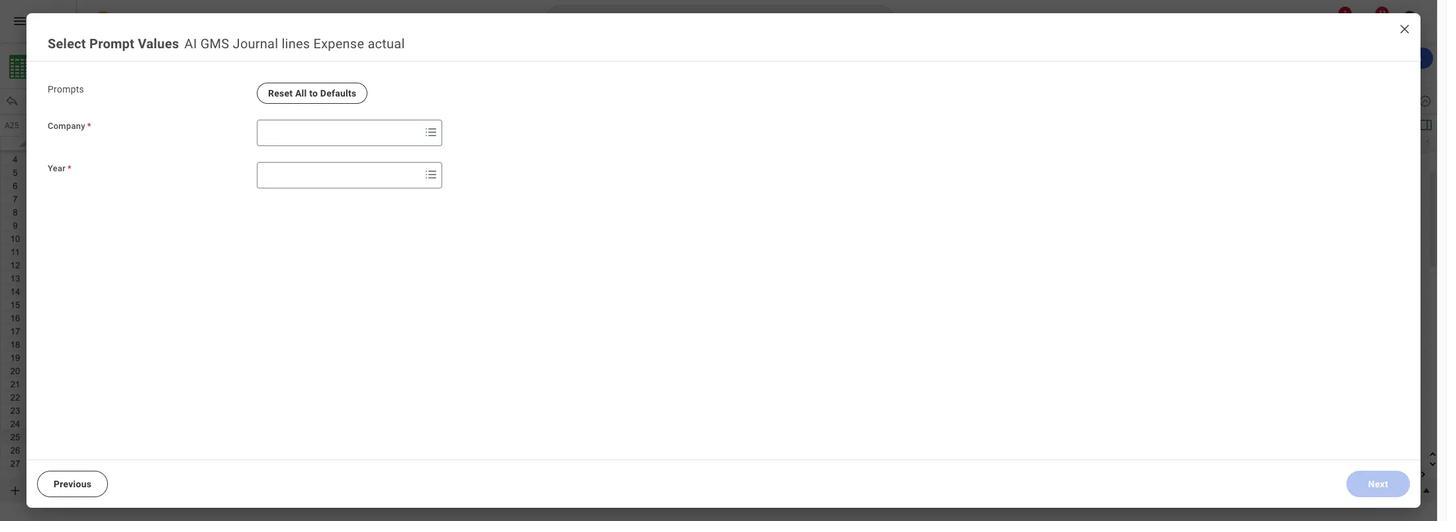 Task type: locate. For each thing, give the bounding box(es) containing it.
workers inside "button"
[[41, 486, 75, 496]]

customer right the "previous"
[[97, 486, 137, 496]]

1 vertical spatial all
[[295, 88, 307, 99]]

0 vertical spatial customer
[[124, 50, 182, 66]]

1 vertical spatial with
[[77, 486, 95, 496]]

year
[[48, 164, 66, 174]]

with
[[95, 50, 120, 66], [77, 486, 95, 496]]

customer for experience
[[124, 50, 182, 66]]

*
[[87, 121, 91, 131], [68, 164, 72, 174]]

gms
[[201, 36, 229, 52]]

service
[[185, 50, 230, 66], [140, 486, 170, 496]]

workers with customer service e button
[[36, 480, 183, 501]]

data
[[1403, 53, 1423, 64]]

dialog containing select prompt values
[[26, 13, 1421, 509]]

all
[[271, 74, 282, 85], [295, 88, 307, 99]]

0 vertical spatial *
[[87, 121, 91, 131]]

live
[[1383, 53, 1400, 64]]

1 vertical spatial customer
[[97, 486, 137, 496]]

service for experience
[[185, 50, 230, 66]]

1 horizontal spatial service
[[185, 50, 230, 66]]

0 vertical spatial service
[[185, 50, 230, 66]]

activity stream image
[[1305, 50, 1321, 66]]

customer
[[124, 50, 182, 66], [97, 486, 137, 496]]

year *
[[48, 164, 72, 174]]

company
[[48, 121, 85, 131]]

are
[[322, 74, 335, 85]]

service inside button
[[185, 50, 230, 66]]

1 vertical spatial service
[[140, 486, 170, 496]]

reset
[[268, 88, 293, 99]]

customer for e
[[97, 486, 137, 496]]

all changes are saved automatically
[[271, 74, 419, 85]]

x image
[[1399, 23, 1412, 36]]

next button
[[1347, 472, 1411, 498]]

* right year
[[68, 164, 72, 174]]

actual
[[368, 36, 405, 52]]

e
[[172, 486, 177, 496]]

prompts image
[[423, 167, 439, 183]]

0 horizontal spatial all
[[271, 74, 282, 85]]

None text field
[[1, 117, 39, 135]]

with inside button
[[95, 50, 120, 66]]

workers right add footer ws icon
[[41, 486, 75, 496]]

customer up menus 'menu bar'
[[124, 50, 182, 66]]

all inside button
[[271, 74, 282, 85]]

select prompt values ai gms journal lines expense actual
[[48, 36, 405, 52]]

expense
[[314, 36, 364, 52]]

toolbar container region
[[0, 88, 1414, 115]]

dialog
[[26, 13, 1421, 509]]

customer inside "button"
[[97, 486, 137, 496]]

1 vertical spatial *
[[68, 164, 72, 174]]

ai
[[185, 36, 197, 52]]

0 horizontal spatial service
[[140, 486, 170, 496]]

with inside "button"
[[77, 486, 95, 496]]

values
[[138, 36, 179, 52]]

1 horizontal spatial all
[[295, 88, 307, 99]]

0 horizontal spatial *
[[68, 164, 72, 174]]

chevron up circle image
[[1419, 95, 1433, 108]]

* right 'company'
[[87, 121, 91, 131]]

0 vertical spatial with
[[95, 50, 120, 66]]

all up the reset
[[271, 74, 282, 85]]

all left to
[[295, 88, 307, 99]]

saved
[[337, 74, 361, 85]]

media classroom image
[[1329, 50, 1345, 66]]

workers with customer service e
[[41, 486, 177, 496]]

workers up prompts on the top of page
[[42, 50, 92, 66]]

defaults
[[320, 88, 357, 99]]

select
[[48, 36, 86, 52]]

formula editor image
[[1418, 117, 1434, 133]]

workers
[[42, 50, 92, 66], [41, 486, 75, 496]]

prompts image
[[423, 125, 439, 140]]

prompts reset all to defaults
[[48, 84, 357, 99]]

1 vertical spatial workers
[[41, 486, 75, 496]]

service left e
[[140, 486, 170, 496]]

prompts
[[48, 84, 84, 95]]

Search Company field
[[258, 121, 419, 145]]

1 horizontal spatial *
[[87, 121, 91, 131]]

menus menu bar
[[34, 70, 266, 88]]

workers inside button
[[42, 50, 92, 66]]

Search Year field
[[258, 164, 419, 187]]

0 vertical spatial all
[[271, 74, 282, 85]]

customer inside button
[[124, 50, 182, 66]]

service up prompts reset all to defaults
[[185, 50, 230, 66]]

automatically
[[364, 74, 419, 85]]

grid
[[0, 111, 1448, 522]]

service inside "button"
[[140, 486, 170, 496]]

next
[[1369, 480, 1389, 490]]

reset all to defaults button
[[257, 83, 368, 104]]

0 vertical spatial workers
[[42, 50, 92, 66]]



Task type: vqa. For each thing, say whether or not it's contained in the screenshot.
New Hire Training element
no



Task type: describe. For each thing, give the bounding box(es) containing it.
all changes are saved automatically button
[[266, 73, 419, 86]]

previous button
[[37, 472, 108, 498]]

* for year *
[[68, 164, 72, 174]]

experience
[[233, 50, 299, 66]]

with for workers with customer service e
[[77, 486, 95, 496]]

profile logan mcneil element
[[1393, 7, 1430, 36]]

workers with customer service experience
[[42, 50, 299, 66]]

previous
[[54, 480, 92, 490]]

workers with customer service experience button
[[36, 49, 322, 68]]

journal
[[233, 36, 278, 52]]

to
[[309, 88, 318, 99]]

add
[[1363, 53, 1380, 64]]

add live data button
[[1352, 48, 1434, 69]]

lines
[[282, 36, 310, 52]]

text wrap image
[[337, 95, 350, 108]]

fx image
[[42, 118, 58, 134]]

inbox large image
[[1368, 15, 1381, 28]]

* for company *
[[87, 121, 91, 131]]

undo l image
[[5, 95, 19, 108]]

workers for workers with customer service e
[[41, 486, 75, 496]]

add footer ws image
[[9, 485, 22, 498]]

all inside prompts reset all to defaults
[[295, 88, 307, 99]]

workers for workers with customer service experience
[[42, 50, 92, 66]]

with for workers with customer service experience
[[95, 50, 120, 66]]

changes
[[284, 74, 319, 85]]

prompt
[[89, 36, 134, 52]]

add live data
[[1363, 53, 1423, 64]]

company *
[[48, 121, 91, 131]]

notifications large image
[[1331, 15, 1344, 28]]

service for e
[[140, 486, 170, 496]]



